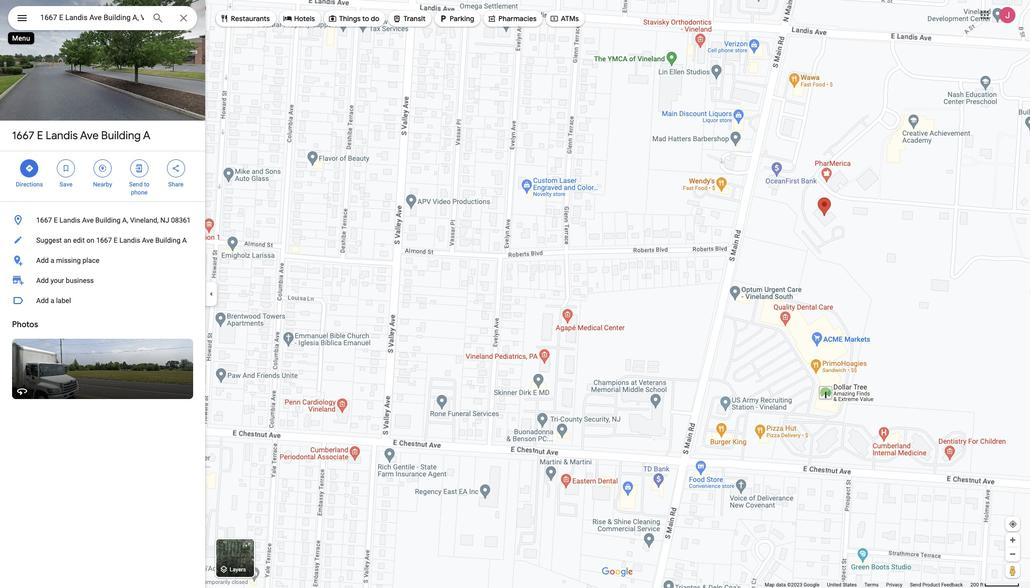 Task type: describe. For each thing, give the bounding box(es) containing it.
1667 e landis ave building a
[[12, 129, 151, 143]]

 transit
[[393, 13, 426, 24]]

collapse side panel image
[[206, 289, 217, 300]]

footer inside google maps element
[[765, 582, 971, 589]]

atms
[[561, 14, 579, 23]]

landis inside suggest an edit on 1667 e landis ave building a button
[[120, 237, 140, 245]]

1667 e landis ave building a main content
[[0, 0, 205, 589]]

google maps element
[[0, 0, 1031, 589]]

add a missing place
[[36, 257, 99, 265]]

1667 e landis ave building a, vineland, nj 08361
[[36, 216, 191, 224]]

0 vertical spatial a
[[143, 129, 151, 143]]

none field inside 1667 e landis ave building a, vineland, nj 08361 field
[[40, 12, 144, 24]]

 things to do
[[328, 13, 380, 24]]

 restaurants
[[220, 13, 270, 24]]

a for missing
[[51, 257, 54, 265]]

states
[[843, 583, 858, 588]]

united states button
[[828, 582, 858, 589]]


[[220, 13, 229, 24]]


[[171, 163, 180, 174]]

a,
[[122, 216, 128, 224]]

show your location image
[[1009, 520, 1018, 530]]

photos
[[12, 320, 38, 330]]

2 vertical spatial building
[[155, 237, 181, 245]]

suggest an edit on 1667 e landis ave building a button
[[0, 231, 205, 251]]

e for 1667 e landis ave building a, vineland, nj 08361
[[54, 216, 58, 224]]

map data ©2023 google
[[765, 583, 820, 588]]

missing
[[56, 257, 81, 265]]


[[550, 13, 559, 24]]

send product feedback button
[[911, 582, 964, 589]]

data
[[776, 583, 786, 588]]

send product feedback
[[911, 583, 964, 588]]


[[393, 13, 402, 24]]

ave for a
[[80, 129, 99, 143]]

 button
[[8, 6, 36, 32]]

building for a,
[[95, 216, 121, 224]]

your
[[51, 277, 64, 285]]

2 horizontal spatial e
[[114, 237, 118, 245]]

add your business link
[[0, 271, 205, 291]]

1667 for 1667 e landis ave building a, vineland, nj 08361
[[36, 216, 52, 224]]


[[25, 163, 34, 174]]

add a label
[[36, 297, 71, 305]]

©2023
[[788, 583, 803, 588]]

united states
[[828, 583, 858, 588]]

layers
[[230, 567, 246, 574]]

send to phone
[[129, 181, 150, 196]]

landis for 1667 e landis ave building a
[[46, 129, 78, 143]]

send for send to phone
[[129, 181, 143, 188]]

 atms
[[550, 13, 579, 24]]

200 ft button
[[971, 583, 1020, 588]]


[[328, 13, 337, 24]]

vineland,
[[130, 216, 159, 224]]

label
[[56, 297, 71, 305]]

2 horizontal spatial 1667
[[96, 237, 112, 245]]

save
[[60, 181, 72, 188]]


[[98, 163, 107, 174]]

terms button
[[865, 582, 879, 589]]

privacy button
[[887, 582, 903, 589]]

a inside suggest an edit on 1667 e landis ave building a button
[[182, 237, 187, 245]]

zoom out image
[[1010, 551, 1017, 559]]

feedback
[[942, 583, 964, 588]]

1667 E Landis Ave Building A, Vineland, NJ 08361 field
[[8, 6, 197, 30]]

terms
[[865, 583, 879, 588]]

edit
[[73, 237, 85, 245]]



Task type: vqa. For each thing, say whether or not it's contained in the screenshot.
Austin
no



Task type: locate. For each thing, give the bounding box(es) containing it.
1667
[[12, 129, 34, 143], [36, 216, 52, 224], [96, 237, 112, 245]]

send inside button
[[911, 583, 922, 588]]

parking
[[450, 14, 475, 23]]

1 vertical spatial to
[[144, 181, 150, 188]]

a left label
[[51, 297, 54, 305]]

ave up 
[[80, 129, 99, 143]]

to left do
[[363, 14, 369, 23]]

1 horizontal spatial 1667
[[36, 216, 52, 224]]

add for add a label
[[36, 297, 49, 305]]

e up suggest on the left of page
[[54, 216, 58, 224]]

200
[[971, 583, 980, 588]]

business
[[66, 277, 94, 285]]

0 horizontal spatial send
[[129, 181, 143, 188]]

footer containing map data ©2023 google
[[765, 582, 971, 589]]

hotels
[[294, 14, 315, 23]]

1667 right 'on'
[[96, 237, 112, 245]]

0 vertical spatial 1667
[[12, 129, 34, 143]]

landis up  at the left of page
[[46, 129, 78, 143]]

1 vertical spatial add
[[36, 277, 49, 285]]

1 vertical spatial landis
[[60, 216, 80, 224]]

0 horizontal spatial to
[[144, 181, 150, 188]]

1 add from the top
[[36, 257, 49, 265]]

add a missing place button
[[0, 251, 205, 271]]

send left product
[[911, 583, 922, 588]]

a left missing
[[51, 257, 54, 265]]

share
[[168, 181, 184, 188]]

200 ft
[[971, 583, 984, 588]]

1 vertical spatial 1667
[[36, 216, 52, 224]]

1 vertical spatial a
[[51, 297, 54, 305]]

to
[[363, 14, 369, 23], [144, 181, 150, 188]]

2 vertical spatial add
[[36, 297, 49, 305]]

0 vertical spatial send
[[129, 181, 143, 188]]

1667 up suggest on the left of page
[[36, 216, 52, 224]]

a up the 
[[143, 129, 151, 143]]

landis for 1667 e landis ave building a, vineland, nj 08361
[[60, 216, 80, 224]]

3 add from the top
[[36, 297, 49, 305]]

0 horizontal spatial e
[[37, 129, 43, 143]]

nearby
[[93, 181, 112, 188]]

0 horizontal spatial a
[[143, 129, 151, 143]]

1 horizontal spatial to
[[363, 14, 369, 23]]


[[62, 163, 71, 174]]

0 horizontal spatial 1667
[[12, 129, 34, 143]]

e
[[37, 129, 43, 143], [54, 216, 58, 224], [114, 237, 118, 245]]

do
[[371, 14, 380, 23]]

landis
[[46, 129, 78, 143], [60, 216, 80, 224], [120, 237, 140, 245]]

2 vertical spatial landis
[[120, 237, 140, 245]]

1 horizontal spatial a
[[182, 237, 187, 245]]

send for send product feedback
[[911, 583, 922, 588]]

landis down a,
[[120, 237, 140, 245]]

ft
[[981, 583, 984, 588]]

send inside send to phone
[[129, 181, 143, 188]]

ave down vineland,
[[142, 237, 154, 245]]

place
[[83, 257, 99, 265]]

add for add your business
[[36, 277, 49, 285]]

0 vertical spatial a
[[51, 257, 54, 265]]

suggest an edit on 1667 e landis ave building a
[[36, 237, 187, 245]]

2 vertical spatial e
[[114, 237, 118, 245]]

zoom in image
[[1010, 537, 1017, 545]]

google
[[804, 583, 820, 588]]

ave
[[80, 129, 99, 143], [82, 216, 94, 224], [142, 237, 154, 245]]

add for add a missing place
[[36, 257, 49, 265]]

0 vertical spatial to
[[363, 14, 369, 23]]

2 vertical spatial 1667
[[96, 237, 112, 245]]

2 a from the top
[[51, 297, 54, 305]]


[[488, 13, 497, 24]]

add left your
[[36, 277, 49, 285]]

landis up an
[[60, 216, 80, 224]]

building for a
[[101, 129, 141, 143]]

a
[[51, 257, 54, 265], [51, 297, 54, 305]]

 search field
[[8, 6, 197, 32]]

None field
[[40, 12, 144, 24]]

add inside 'link'
[[36, 277, 49, 285]]

1 horizontal spatial send
[[911, 583, 922, 588]]

on
[[87, 237, 94, 245]]

pharmacies
[[499, 14, 537, 23]]

0 vertical spatial building
[[101, 129, 141, 143]]

building down nj
[[155, 237, 181, 245]]

footer
[[765, 582, 971, 589]]

 hotels
[[283, 13, 315, 24]]

google account: james peterson  
(james.peterson1902@gmail.com) image
[[1000, 7, 1016, 23]]

1 horizontal spatial e
[[54, 216, 58, 224]]

1 vertical spatial a
[[182, 237, 187, 245]]

0 vertical spatial landis
[[46, 129, 78, 143]]

e up directions
[[37, 129, 43, 143]]

0 vertical spatial add
[[36, 257, 49, 265]]

show street view coverage image
[[1006, 564, 1021, 579]]

building left a,
[[95, 216, 121, 224]]

1 vertical spatial ave
[[82, 216, 94, 224]]

product
[[923, 583, 941, 588]]

building up the 
[[101, 129, 141, 143]]

0 vertical spatial e
[[37, 129, 43, 143]]

united
[[828, 583, 842, 588]]

 pharmacies
[[488, 13, 537, 24]]

to inside send to phone
[[144, 181, 150, 188]]


[[16, 11, 28, 25]]

1 vertical spatial send
[[911, 583, 922, 588]]

add a label button
[[0, 291, 205, 311]]

1667 e landis ave building a, vineland, nj 08361 button
[[0, 210, 205, 231]]

a
[[143, 129, 151, 143], [182, 237, 187, 245]]

to up 'phone'
[[144, 181, 150, 188]]

2 add from the top
[[36, 277, 49, 285]]

nj
[[160, 216, 169, 224]]

directions
[[16, 181, 43, 188]]

map
[[765, 583, 775, 588]]

1 vertical spatial building
[[95, 216, 121, 224]]

ave inside suggest an edit on 1667 e landis ave building a button
[[142, 237, 154, 245]]

1 a from the top
[[51, 257, 54, 265]]

to inside  things to do
[[363, 14, 369, 23]]

send
[[129, 181, 143, 188], [911, 583, 922, 588]]

a for label
[[51, 297, 54, 305]]

a down 08361
[[182, 237, 187, 245]]


[[135, 163, 144, 174]]

landis inside 1667 e landis ave building a, vineland, nj 08361 button
[[60, 216, 80, 224]]

phone
[[131, 189, 148, 196]]

1 vertical spatial e
[[54, 216, 58, 224]]

0 vertical spatial ave
[[80, 129, 99, 143]]

building
[[101, 129, 141, 143], [95, 216, 121, 224], [155, 237, 181, 245]]

ave for a,
[[82, 216, 94, 224]]

things
[[339, 14, 361, 23]]

e down 1667 e landis ave building a, vineland, nj 08361
[[114, 237, 118, 245]]

ave inside 1667 e landis ave building a, vineland, nj 08361 button
[[82, 216, 94, 224]]

2 vertical spatial ave
[[142, 237, 154, 245]]

1667 for 1667 e landis ave building a
[[12, 129, 34, 143]]

privacy
[[887, 583, 903, 588]]

add left label
[[36, 297, 49, 305]]

actions for 1667 e landis ave building a region
[[0, 152, 205, 202]]

add down suggest on the left of page
[[36, 257, 49, 265]]

add your business
[[36, 277, 94, 285]]

an
[[64, 237, 71, 245]]

suggest
[[36, 237, 62, 245]]

add
[[36, 257, 49, 265], [36, 277, 49, 285], [36, 297, 49, 305]]

08361
[[171, 216, 191, 224]]

transit
[[404, 14, 426, 23]]

1667 up 
[[12, 129, 34, 143]]

send up 'phone'
[[129, 181, 143, 188]]

 parking
[[439, 13, 475, 24]]

ave up 'on'
[[82, 216, 94, 224]]

restaurants
[[231, 14, 270, 23]]


[[439, 13, 448, 24]]

e for 1667 e landis ave building a
[[37, 129, 43, 143]]


[[283, 13, 292, 24]]



